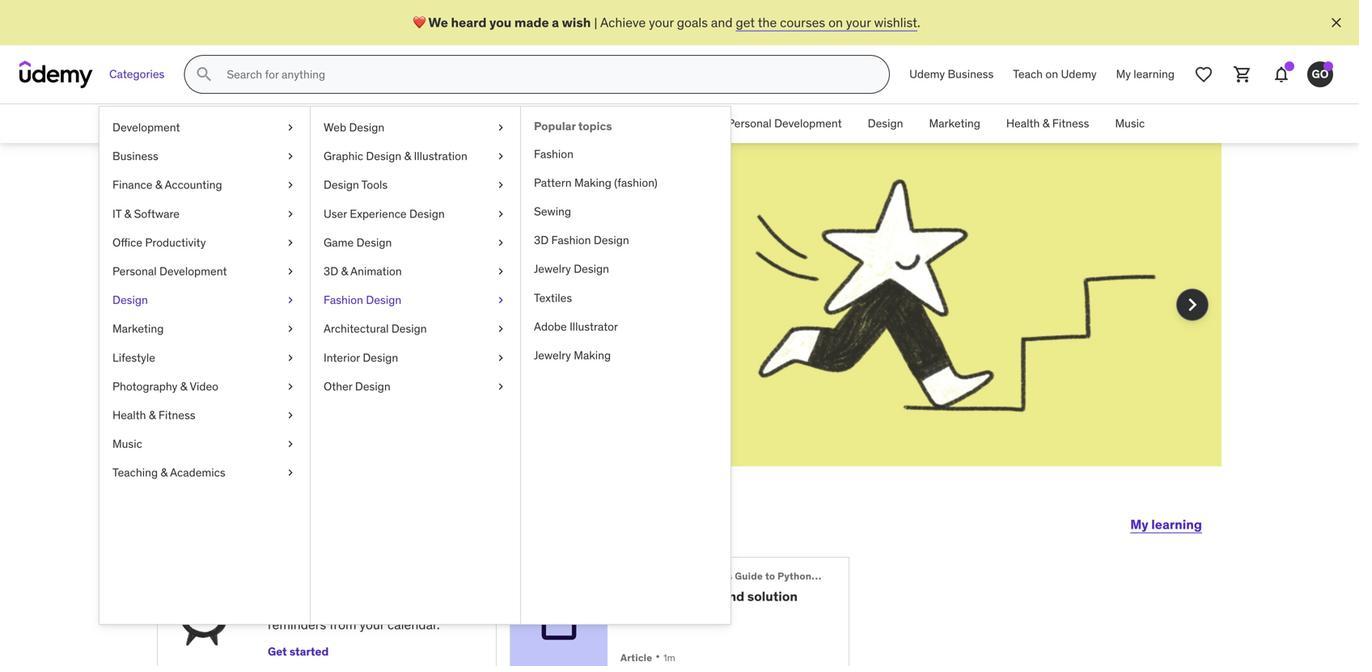 Task type: vqa. For each thing, say whether or not it's contained in the screenshot.
the 'in'
no



Task type: locate. For each thing, give the bounding box(es) containing it.
every
[[215, 214, 311, 256]]

0 vertical spatial music
[[1116, 116, 1146, 131]]

0 vertical spatial health
[[1007, 116, 1040, 131]]

close image
[[1329, 15, 1345, 31]]

we
[[429, 14, 448, 31]]

3d inside 3d & animation link
[[324, 264, 338, 279]]

1 vertical spatial personal development link
[[100, 257, 310, 286]]

1 horizontal spatial music
[[1116, 116, 1146, 131]]

business link
[[295, 104, 367, 143], [100, 142, 310, 171]]

1 vertical spatial 3d
[[324, 264, 338, 279]]

finance & accounting link for lifestyle
[[100, 171, 310, 200]]

0 horizontal spatial 3d
[[324, 264, 338, 279]]

it & software
[[515, 116, 583, 131], [113, 207, 180, 221]]

1 vertical spatial a
[[382, 214, 401, 256]]

0 horizontal spatial udemy
[[910, 67, 946, 82]]

xsmall image inside design tools link
[[495, 177, 508, 193]]

office productivity link up (fashion)
[[596, 104, 715, 143]]

xsmall image for it & software
[[284, 206, 297, 222]]

xsmall image inside architectural design link
[[495, 321, 508, 337]]

1 vertical spatial it
[[113, 207, 122, 221]]

to inside the ultimate beginners guide to python programming 11. homework and solution
[[766, 571, 776, 583]]

jewelry down adobe
[[534, 348, 571, 363]]

fashion up architectural
[[324, 293, 363, 308]]

you up rewards.
[[304, 302, 324, 319]]

1 vertical spatial accounting
[[165, 178, 222, 192]]

your down adds
[[360, 617, 385, 634]]

xsmall image inside 'development' link
[[284, 120, 297, 136]]

video
[[190, 380, 219, 394]]

3d down "game"
[[324, 264, 338, 279]]

0 horizontal spatial you
[[304, 302, 324, 319]]

development for lifestyle
[[159, 264, 227, 279]]

0 vertical spatial a
[[552, 14, 559, 31]]

you have alerts image
[[1324, 62, 1334, 71]]

2 making from the top
[[574, 348, 611, 363]]

textiles link
[[521, 284, 731, 313]]

office for lifestyle
[[113, 235, 142, 250]]

0 vertical spatial and
[[711, 14, 733, 31]]

interior design
[[324, 351, 398, 365]]

finance & accounting link down 'development' link
[[100, 171, 310, 200]]

2 jewelry from the top
[[534, 348, 571, 363]]

gary
[[414, 505, 479, 539]]

fashion design element
[[520, 107, 731, 625]]

1 horizontal spatial finance & accounting link
[[367, 104, 502, 143]]

personal development
[[728, 116, 842, 131], [113, 264, 227, 279]]

pattern making (fashion) link
[[521, 169, 731, 197]]

1 horizontal spatial office productivity link
[[596, 104, 715, 143]]

your inside schedule time to learn a little each day adds up. get reminders from your calendar.
[[360, 617, 385, 634]]

xsmall image inside the "graphic design & illustration" link
[[495, 149, 508, 164]]

xsmall image inside photography & video link
[[284, 379, 297, 395]]

little up reminders
[[279, 599, 305, 616]]

architectural design
[[324, 322, 427, 336]]

1 horizontal spatial you
[[490, 14, 512, 31]]

schedule
[[268, 575, 326, 591]]

xsmall image for web design
[[495, 120, 508, 136]]

office for health & fitness
[[608, 116, 638, 131]]

your inside every day a little closer learning helps you reach your goals. keep learning and reap the rewards.
[[363, 302, 388, 319]]

1 vertical spatial office productivity
[[113, 235, 206, 250]]

0 horizontal spatial personal development link
[[100, 257, 310, 286]]

design link for health & fitness
[[855, 104, 917, 143]]

1 horizontal spatial office productivity
[[608, 116, 702, 131]]

every day a little closer learning helps you reach your goals. keep learning and reap the rewards.
[[215, 214, 508, 337]]

xsmall image inside game design link
[[495, 235, 508, 251]]

xsmall image for fashion design
[[495, 293, 508, 309]]

jewelry inside jewelry design link
[[534, 262, 571, 277]]

1 horizontal spatial office
[[608, 116, 638, 131]]

rewards.
[[291, 320, 340, 337]]

learning
[[1134, 67, 1175, 82], [461, 302, 508, 319], [1152, 517, 1203, 533]]

making inside 'link'
[[575, 176, 612, 190]]

1 horizontal spatial it & software link
[[502, 104, 596, 143]]

xsmall image inside fashion design link
[[495, 293, 508, 309]]

it & software link
[[502, 104, 596, 143], [100, 200, 310, 229]]

marketing down udemy business link
[[930, 116, 981, 131]]

1 vertical spatial learning
[[461, 302, 508, 319]]

1 vertical spatial productivity
[[145, 235, 206, 250]]

xsmall image for design tools
[[495, 177, 508, 193]]

music
[[1116, 116, 1146, 131], [113, 437, 142, 452]]

0 vertical spatial it
[[515, 116, 524, 131]]

1 vertical spatial and
[[215, 320, 237, 337]]

0 vertical spatial finance & accounting link
[[367, 104, 502, 143]]

other design link
[[311, 373, 520, 401]]

textiles
[[534, 291, 572, 305]]

popular
[[534, 119, 576, 134]]

1 vertical spatial health
[[113, 408, 146, 423]]

lifestyle
[[113, 351, 155, 365]]

your up the architectural design on the left
[[363, 302, 388, 319]]

fashion down popular
[[534, 147, 574, 161]]

business down 'development' link
[[113, 149, 158, 164]]

1 horizontal spatial personal development
[[728, 116, 842, 131]]

1 vertical spatial health & fitness link
[[100, 401, 310, 430]]

0 horizontal spatial personal development
[[113, 264, 227, 279]]

1 vertical spatial music
[[113, 437, 142, 452]]

productivity for lifestyle
[[145, 235, 206, 250]]

accounting up illustration
[[432, 116, 490, 131]]

adds
[[363, 599, 391, 616]]

udemy business
[[910, 67, 994, 82]]

the down helps at the left top of the page
[[269, 320, 288, 337]]

2 vertical spatial and
[[722, 589, 745, 605]]

a
[[268, 599, 276, 616]]

adobe
[[534, 320, 567, 334]]

marketing up 'lifestyle'
[[113, 322, 164, 336]]

0 horizontal spatial finance & accounting
[[113, 178, 222, 192]]

little up 3d & animation link
[[407, 214, 486, 256]]

1 horizontal spatial little
[[407, 214, 486, 256]]

made
[[515, 14, 549, 31]]

1 vertical spatial finance
[[113, 178, 153, 192]]

2 udemy from the left
[[1062, 67, 1097, 82]]

fitness down photography & video
[[159, 408, 196, 423]]

interior design link
[[311, 344, 520, 373]]

& for health & fitness the finance & accounting link
[[423, 116, 429, 131]]

marketing for health & fitness
[[930, 116, 981, 131]]

1 vertical spatial it & software
[[113, 207, 180, 221]]

0 vertical spatial learning
[[1134, 67, 1175, 82]]

finance & accounting link
[[367, 104, 502, 143], [100, 171, 310, 200]]

design link for lifestyle
[[100, 286, 310, 315]]

and down learning
[[215, 320, 237, 337]]

marketing link
[[917, 104, 994, 143], [100, 315, 310, 344]]

0 horizontal spatial office productivity
[[113, 235, 206, 250]]

you
[[490, 14, 512, 31], [304, 302, 324, 319]]

0 horizontal spatial get
[[268, 645, 287, 660]]

it for health & fitness
[[515, 116, 524, 131]]

1 vertical spatial you
[[304, 302, 324, 319]]

xsmall image inside user experience design link
[[495, 206, 508, 222]]

graphic design & illustration link
[[311, 142, 520, 171]]

❤️   we heard you made a wish | achieve your goals and get the courses on your wishlist .
[[413, 14, 921, 31]]

up.
[[394, 599, 412, 616]]

software for lifestyle
[[134, 207, 180, 221]]

get left started
[[268, 645, 287, 660]]

xsmall image inside 3d & animation link
[[495, 264, 508, 280]]

0 horizontal spatial little
[[279, 599, 305, 616]]

0 vertical spatial office productivity link
[[596, 104, 715, 143]]

0 horizontal spatial it
[[113, 207, 122, 221]]

1 vertical spatial personal
[[113, 264, 157, 279]]

web
[[324, 120, 347, 135]]

3d inside 3d fashion design link
[[534, 233, 549, 248]]

xsmall image for finance & accounting
[[284, 177, 297, 193]]

wishlist
[[875, 14, 918, 31]]

get
[[736, 14, 755, 31]]

xsmall image for architectural design
[[495, 321, 508, 337]]

business left teach
[[948, 67, 994, 82]]

reach
[[327, 302, 360, 319]]

0 vertical spatial it & software
[[515, 116, 583, 131]]

udemy down "."
[[910, 67, 946, 82]]

0 horizontal spatial marketing
[[113, 322, 164, 336]]

1 vertical spatial office
[[113, 235, 142, 250]]

xsmall image inside design link
[[284, 293, 297, 309]]

1 horizontal spatial personal
[[728, 116, 772, 131]]

0 vertical spatial get
[[415, 599, 436, 616]]

it & software link for health & fitness
[[502, 104, 596, 143]]

1 vertical spatial business
[[308, 116, 354, 131]]

finance & accounting for health & fitness
[[380, 116, 490, 131]]

teaching & academics
[[113, 466, 226, 481]]

business up graphic
[[308, 116, 354, 131]]

sewing
[[534, 204, 572, 219]]

keep learning link
[[428, 302, 508, 319]]

xsmall image inside the "it & software" link
[[284, 206, 297, 222]]

0 horizontal spatial business
[[113, 149, 158, 164]]

the inside every day a little closer learning helps you reach your goals. keep learning and reap the rewards.
[[269, 320, 288, 337]]

and inside every day a little closer learning helps you reach your goals. keep learning and reap the rewards.
[[215, 320, 237, 337]]

personal
[[728, 116, 772, 131], [113, 264, 157, 279]]

1 horizontal spatial health & fitness
[[1007, 116, 1090, 131]]

xsmall image inside web design link
[[495, 120, 508, 136]]

jewelry for jewelry making
[[534, 348, 571, 363]]

1 horizontal spatial udemy
[[1062, 67, 1097, 82]]

2 vertical spatial fashion
[[324, 293, 363, 308]]

1 making from the top
[[575, 176, 612, 190]]

xsmall image inside teaching & academics link
[[284, 466, 297, 481]]

your left the wishlist
[[847, 14, 871, 31]]

xsmall image for interior design
[[495, 350, 508, 366]]

0 horizontal spatial marketing link
[[100, 315, 310, 344]]

0 vertical spatial finance
[[380, 116, 420, 131]]

day up "from"
[[339, 599, 359, 616]]

1 horizontal spatial finance & accounting
[[380, 116, 490, 131]]

1 horizontal spatial to
[[766, 571, 776, 583]]

0 horizontal spatial a
[[382, 214, 401, 256]]

(fashion)
[[615, 176, 658, 190]]

carousel element
[[138, 143, 1222, 506]]

get inside button
[[268, 645, 287, 660]]

xsmall image for marketing
[[284, 321, 297, 337]]

0 vertical spatial marketing link
[[917, 104, 994, 143]]

& for 3d & animation link
[[341, 264, 348, 279]]

python
[[778, 571, 812, 583]]

and left the get
[[711, 14, 733, 31]]

fashion for fashion design
[[324, 293, 363, 308]]

health down teach
[[1007, 116, 1040, 131]]

jewelry inside jewelry making link
[[534, 348, 571, 363]]

get started button
[[268, 642, 329, 664]]

finance for lifestyle
[[113, 178, 153, 192]]

music link
[[1103, 104, 1159, 143], [100, 430, 310, 459]]

day up 3d & animation
[[317, 214, 376, 256]]

3d & animation
[[324, 264, 402, 279]]

1m
[[664, 653, 676, 665]]

photography & video link
[[100, 373, 310, 401]]

to up solution
[[766, 571, 776, 583]]

accounting down 'development' link
[[165, 178, 222, 192]]

article • 1m
[[621, 649, 676, 666]]

xsmall image for 3d & animation
[[495, 264, 508, 280]]

health & fitness link down teach on udemy link
[[994, 104, 1103, 143]]

finance & accounting
[[380, 116, 490, 131], [113, 178, 222, 192]]

office productivity link for health & fitness
[[596, 104, 715, 143]]

1 vertical spatial personal development
[[113, 264, 227, 279]]

0 vertical spatial little
[[407, 214, 486, 256]]

2 vertical spatial business
[[113, 149, 158, 164]]

0 vertical spatial software
[[537, 116, 583, 131]]

1 vertical spatial music link
[[100, 430, 310, 459]]

0 vertical spatial design link
[[855, 104, 917, 143]]

xsmall image inside lifestyle 'link'
[[284, 350, 297, 366]]

your
[[649, 14, 674, 31], [847, 14, 871, 31], [363, 302, 388, 319], [360, 617, 385, 634]]

and down 'guide'
[[722, 589, 745, 605]]

software
[[537, 116, 583, 131], [134, 207, 180, 221]]

marketing link down udemy business link
[[917, 104, 994, 143]]

0 horizontal spatial office
[[113, 235, 142, 250]]

get started
[[268, 645, 329, 660]]

business
[[948, 67, 994, 82], [308, 116, 354, 131], [113, 149, 158, 164]]

1 horizontal spatial health & fitness link
[[994, 104, 1103, 143]]

3d for 3d fashion design
[[534, 233, 549, 248]]

udemy image
[[19, 61, 93, 88]]

1 horizontal spatial marketing link
[[917, 104, 994, 143]]

accounting for lifestyle
[[165, 178, 222, 192]]

game design link
[[311, 229, 520, 257]]

fashion
[[534, 147, 574, 161], [552, 233, 591, 248], [324, 293, 363, 308]]

1 horizontal spatial finance
[[380, 116, 420, 131]]

my learning
[[1117, 67, 1175, 82], [1131, 517, 1203, 533]]

health & fitness link down the video
[[100, 401, 310, 430]]

0 horizontal spatial productivity
[[145, 235, 206, 250]]

0 vertical spatial personal development link
[[715, 104, 855, 143]]

goals.
[[391, 302, 425, 319]]

health & fitness down photography
[[113, 408, 196, 423]]

finance & accounting down 'development' link
[[113, 178, 222, 192]]

0 vertical spatial personal development
[[728, 116, 842, 131]]

0 vertical spatial productivity
[[641, 116, 702, 131]]

1 vertical spatial little
[[279, 599, 305, 616]]

on right teach
[[1046, 67, 1059, 82]]

0 vertical spatial finance & accounting
[[380, 116, 490, 131]]

fitness
[[1053, 116, 1090, 131], [159, 408, 196, 423]]

fitness down teach on udemy link
[[1053, 116, 1090, 131]]

fashion up jewelry design
[[552, 233, 591, 248]]

health
[[1007, 116, 1040, 131], [113, 408, 146, 423]]

& for the finance & accounting link corresponding to lifestyle
[[155, 178, 162, 192]]

ultimate
[[641, 571, 682, 583]]

❤️
[[413, 14, 426, 31]]

0 horizontal spatial finance & accounting link
[[100, 171, 310, 200]]

xsmall image inside other design link
[[495, 379, 508, 395]]

3d down sewing
[[534, 233, 549, 248]]

get up calendar.
[[415, 599, 436, 616]]

and inside the ultimate beginners guide to python programming 11. homework and solution
[[722, 589, 745, 605]]

finance & accounting up illustration
[[380, 116, 490, 131]]

making right "pattern"
[[575, 176, 612, 190]]

jewelry for jewelry design
[[534, 262, 571, 277]]

my
[[1117, 67, 1132, 82], [1131, 517, 1149, 533]]

1 vertical spatial finance & accounting link
[[100, 171, 310, 200]]

making
[[575, 176, 612, 190], [574, 348, 611, 363]]

your left 'goals'
[[649, 14, 674, 31]]

0 vertical spatial accounting
[[432, 116, 490, 131]]

xsmall image
[[495, 120, 508, 136], [284, 149, 297, 164], [284, 177, 297, 193], [495, 177, 508, 193], [284, 206, 297, 222], [284, 235, 297, 251], [284, 264, 297, 280], [495, 264, 508, 280], [284, 321, 297, 337], [284, 350, 297, 366], [284, 379, 297, 395], [284, 408, 297, 424], [284, 437, 297, 453], [284, 466, 297, 481]]

little inside schedule time to learn a little each day adds up. get reminders from your calendar.
[[279, 599, 305, 616]]

xsmall image inside interior design link
[[495, 350, 508, 366]]

1 vertical spatial marketing link
[[100, 315, 310, 344]]

let's start learning, gary
[[157, 505, 479, 539]]

office productivity link up learning
[[100, 229, 310, 257]]

0 vertical spatial making
[[575, 176, 612, 190]]

1 horizontal spatial fitness
[[1053, 116, 1090, 131]]

little
[[407, 214, 486, 256], [279, 599, 305, 616]]

fashion design link
[[311, 286, 520, 315]]

to right time at the bottom left
[[360, 575, 373, 591]]

jewelry making
[[534, 348, 611, 363]]

udemy right teach
[[1062, 67, 1097, 82]]

0 vertical spatial jewelry
[[534, 262, 571, 277]]

on right courses
[[829, 14, 843, 31]]

finance & accounting for lifestyle
[[113, 178, 222, 192]]

finance
[[380, 116, 420, 131], [113, 178, 153, 192]]

1 horizontal spatial get
[[415, 599, 436, 616]]

a
[[552, 14, 559, 31], [382, 214, 401, 256]]

personal development link
[[715, 104, 855, 143], [100, 257, 310, 286]]

and
[[711, 14, 733, 31], [215, 320, 237, 337], [722, 589, 745, 605]]

jewelry up textiles
[[534, 262, 571, 277]]

adobe illustrator link
[[521, 313, 731, 342]]

you left made
[[490, 14, 512, 31]]

marketing link up the video
[[100, 315, 310, 344]]

xsmall image for other design
[[495, 379, 508, 395]]

on
[[829, 14, 843, 31], [1046, 67, 1059, 82]]

udemy business link
[[900, 55, 1004, 94]]

xsmall image inside business 'link'
[[284, 149, 297, 164]]

finance & accounting link up illustration
[[367, 104, 502, 143]]

day
[[317, 214, 376, 256], [339, 599, 359, 616]]

office productivity for lifestyle
[[113, 235, 206, 250]]

xsmall image
[[284, 120, 297, 136], [495, 149, 508, 164], [495, 206, 508, 222], [495, 235, 508, 251], [284, 293, 297, 309], [495, 293, 508, 309], [495, 321, 508, 337], [495, 350, 508, 366], [495, 379, 508, 395]]

health & fitness
[[1007, 116, 1090, 131], [113, 408, 196, 423]]

0 horizontal spatial on
[[829, 14, 843, 31]]

0 horizontal spatial accounting
[[165, 178, 222, 192]]

1 jewelry from the top
[[534, 262, 571, 277]]

0 horizontal spatial software
[[134, 207, 180, 221]]

health down photography
[[113, 408, 146, 423]]

1 vertical spatial my learning link
[[1131, 506, 1203, 545]]

get
[[415, 599, 436, 616], [268, 645, 287, 660]]

day inside schedule time to learn a little each day adds up. get reminders from your calendar.
[[339, 599, 359, 616]]

making down "illustrator"
[[574, 348, 611, 363]]

2 horizontal spatial business
[[948, 67, 994, 82]]

health & fitness down teach on udemy link
[[1007, 116, 1090, 131]]

xsmall image for lifestyle
[[284, 350, 297, 366]]

the right the get
[[758, 14, 777, 31]]

fashion link
[[521, 140, 731, 169]]

xsmall image for graphic design & illustration
[[495, 149, 508, 164]]



Task type: describe. For each thing, give the bounding box(es) containing it.
from
[[330, 617, 357, 634]]

schedule time to learn a little each day adds up. get reminders from your calendar.
[[268, 575, 440, 634]]

0 horizontal spatial music
[[113, 437, 142, 452]]

1 horizontal spatial on
[[1046, 67, 1059, 82]]

personal development for lifestyle
[[113, 264, 227, 279]]

personal development link for lifestyle
[[100, 257, 310, 286]]

personal development for health & fitness
[[728, 116, 842, 131]]

other design
[[324, 380, 391, 394]]

development link
[[100, 113, 310, 142]]

illustrator
[[570, 320, 618, 334]]

illustration
[[414, 149, 468, 164]]

xsmall image for development
[[284, 120, 297, 136]]

3d fashion design
[[534, 233, 630, 248]]

& for photography & video link
[[180, 380, 187, 394]]

architectural design link
[[311, 315, 520, 344]]

go
[[1313, 67, 1330, 81]]

Search for anything text field
[[224, 61, 870, 88]]

marketing link for health & fitness
[[917, 104, 994, 143]]

academics
[[170, 466, 226, 481]]

xsmall image for photography & video
[[284, 379, 297, 395]]

day inside every day a little closer learning helps you reach your goals. keep learning and reap the rewards.
[[317, 214, 376, 256]]

courses
[[780, 14, 826, 31]]

guide
[[735, 571, 763, 583]]

.
[[918, 14, 921, 31]]

xsmall image for user experience design
[[495, 206, 508, 222]]

teach
[[1014, 67, 1043, 82]]

0 horizontal spatial health & fitness link
[[100, 401, 310, 430]]

closer
[[215, 254, 314, 296]]

web design
[[324, 120, 385, 135]]

submit search image
[[195, 65, 214, 84]]

personal development link for health & fitness
[[715, 104, 855, 143]]

the ultimate beginners guide to python programming 11. homework and solution
[[621, 571, 880, 605]]

software for health & fitness
[[537, 116, 583, 131]]

learning inside every day a little closer learning helps you reach your goals. keep learning and reap the rewards.
[[461, 302, 508, 319]]

0 vertical spatial on
[[829, 14, 843, 31]]

interior
[[324, 351, 360, 365]]

other
[[324, 380, 353, 394]]

learn
[[376, 575, 407, 591]]

go link
[[1302, 55, 1340, 94]]

jewelry making link
[[521, 342, 731, 370]]

the
[[621, 571, 638, 583]]

reap
[[240, 320, 266, 337]]

1 vertical spatial my
[[1131, 517, 1149, 533]]

notifications image
[[1272, 65, 1292, 84]]

xsmall image for music
[[284, 437, 297, 453]]

personal for health & fitness
[[728, 116, 772, 131]]

marketing for lifestyle
[[113, 322, 164, 336]]

design tools link
[[311, 171, 520, 200]]

article
[[621, 653, 653, 665]]

3d for 3d & animation
[[324, 264, 338, 279]]

11.
[[621, 589, 636, 605]]

wishlist image
[[1195, 65, 1214, 84]]

tools
[[362, 178, 388, 192]]

game
[[324, 235, 354, 250]]

learning for my learning link to the bottom
[[1152, 517, 1203, 533]]

get the courses on your wishlist link
[[736, 14, 918, 31]]

& for the "it & software" link associated with lifestyle
[[124, 207, 131, 221]]

time
[[329, 575, 357, 591]]

11. homework and solution link
[[621, 589, 823, 605]]

heard
[[451, 14, 487, 31]]

xsmall image for design
[[284, 293, 297, 309]]

xsmall image for game design
[[495, 235, 508, 251]]

xsmall image for health & fitness
[[284, 408, 297, 424]]

little inside every day a little closer learning helps you reach your goals. keep learning and reap the rewards.
[[407, 214, 486, 256]]

business for lifestyle
[[113, 149, 158, 164]]

topics
[[579, 119, 612, 134]]

user experience design link
[[311, 200, 520, 229]]

0 horizontal spatial music link
[[100, 430, 310, 459]]

marketing link for lifestyle
[[100, 315, 310, 344]]

1 horizontal spatial the
[[758, 14, 777, 31]]

xsmall image for personal development
[[284, 264, 297, 280]]

making for pattern
[[575, 176, 612, 190]]

a inside every day a little closer learning helps you reach your goals. keep learning and reap the rewards.
[[382, 214, 401, 256]]

office productivity link for lifestyle
[[100, 229, 310, 257]]

teaching
[[113, 466, 158, 481]]

finance for health & fitness
[[380, 116, 420, 131]]

photography & video
[[113, 380, 219, 394]]

1 vertical spatial fitness
[[159, 408, 196, 423]]

homework
[[639, 589, 719, 605]]

wish
[[562, 14, 591, 31]]

started
[[290, 645, 329, 660]]

& for the "it & software" link associated with health & fitness
[[527, 116, 534, 131]]

teach on udemy link
[[1004, 55, 1107, 94]]

next image
[[1180, 292, 1206, 318]]

start
[[223, 505, 286, 539]]

0 vertical spatial music link
[[1103, 104, 1159, 143]]

xsmall image for teaching & academics
[[284, 466, 297, 481]]

1 vertical spatial my learning
[[1131, 517, 1203, 533]]

it & software link for lifestyle
[[100, 200, 310, 229]]

popular topics
[[534, 119, 612, 134]]

1 vertical spatial fashion
[[552, 233, 591, 248]]

categories button
[[100, 55, 174, 94]]

& for teaching & academics link
[[161, 466, 168, 481]]

teach on udemy
[[1014, 67, 1097, 82]]

development for health & fitness
[[775, 116, 842, 131]]

you inside every day a little closer learning helps you reach your goals. keep learning and reap the rewards.
[[304, 302, 324, 319]]

each
[[308, 599, 336, 616]]

0 horizontal spatial health
[[113, 408, 146, 423]]

0 vertical spatial my
[[1117, 67, 1132, 82]]

productivity for health & fitness
[[641, 116, 702, 131]]

•
[[656, 649, 661, 666]]

1 unread notification image
[[1285, 62, 1295, 71]]

teaching & academics link
[[100, 459, 310, 488]]

0 vertical spatial business
[[948, 67, 994, 82]]

0 vertical spatial health & fitness link
[[994, 104, 1103, 143]]

finance & accounting link for health & fitness
[[367, 104, 502, 143]]

photography
[[113, 380, 178, 394]]

design tools
[[324, 178, 388, 192]]

shopping cart with 0 items image
[[1234, 65, 1253, 84]]

business link for lifestyle
[[100, 142, 310, 171]]

1 vertical spatial health & fitness
[[113, 408, 196, 423]]

making for jewelry
[[574, 348, 611, 363]]

helps
[[269, 302, 301, 319]]

0 vertical spatial health & fitness
[[1007, 116, 1090, 131]]

graphic design & illustration
[[324, 149, 468, 164]]

accounting for health & fitness
[[432, 116, 490, 131]]

learning
[[215, 302, 266, 319]]

pattern making (fashion)
[[534, 176, 658, 190]]

achieve
[[601, 14, 646, 31]]

office productivity for health & fitness
[[608, 116, 702, 131]]

let's
[[157, 505, 218, 539]]

get inside schedule time to learn a little each day adds up. get reminders from your calendar.
[[415, 599, 436, 616]]

lifestyle link
[[100, 344, 310, 373]]

0 vertical spatial my learning
[[1117, 67, 1175, 82]]

user
[[324, 207, 347, 221]]

to inside schedule time to learn a little each day adds up. get reminders from your calendar.
[[360, 575, 373, 591]]

business for health & fitness
[[308, 116, 354, 131]]

fashion for fashion
[[534, 147, 574, 161]]

xsmall image for office productivity
[[284, 235, 297, 251]]

0 vertical spatial my learning link
[[1107, 55, 1185, 94]]

user experience design
[[324, 207, 445, 221]]

experience
[[350, 207, 407, 221]]

0 vertical spatial fitness
[[1053, 116, 1090, 131]]

solution
[[748, 589, 798, 605]]

it & software for lifestyle
[[113, 207, 180, 221]]

1 horizontal spatial health
[[1007, 116, 1040, 131]]

goals
[[677, 14, 708, 31]]

game design
[[324, 235, 392, 250]]

reminders
[[268, 617, 326, 634]]

personal for lifestyle
[[113, 264, 157, 279]]

3d & animation link
[[311, 257, 520, 286]]

learning for my learning link to the top
[[1134, 67, 1175, 82]]

it for lifestyle
[[113, 207, 122, 221]]

it & software for health & fitness
[[515, 116, 583, 131]]

jewelry design link
[[521, 255, 731, 284]]

xsmall image for business
[[284, 149, 297, 164]]

1 horizontal spatial a
[[552, 14, 559, 31]]

keep
[[428, 302, 458, 319]]

0 vertical spatial you
[[490, 14, 512, 31]]

programming
[[814, 571, 880, 583]]

pattern
[[534, 176, 572, 190]]

business link for health & fitness
[[295, 104, 367, 143]]

1 udemy from the left
[[910, 67, 946, 82]]

architectural
[[324, 322, 389, 336]]



